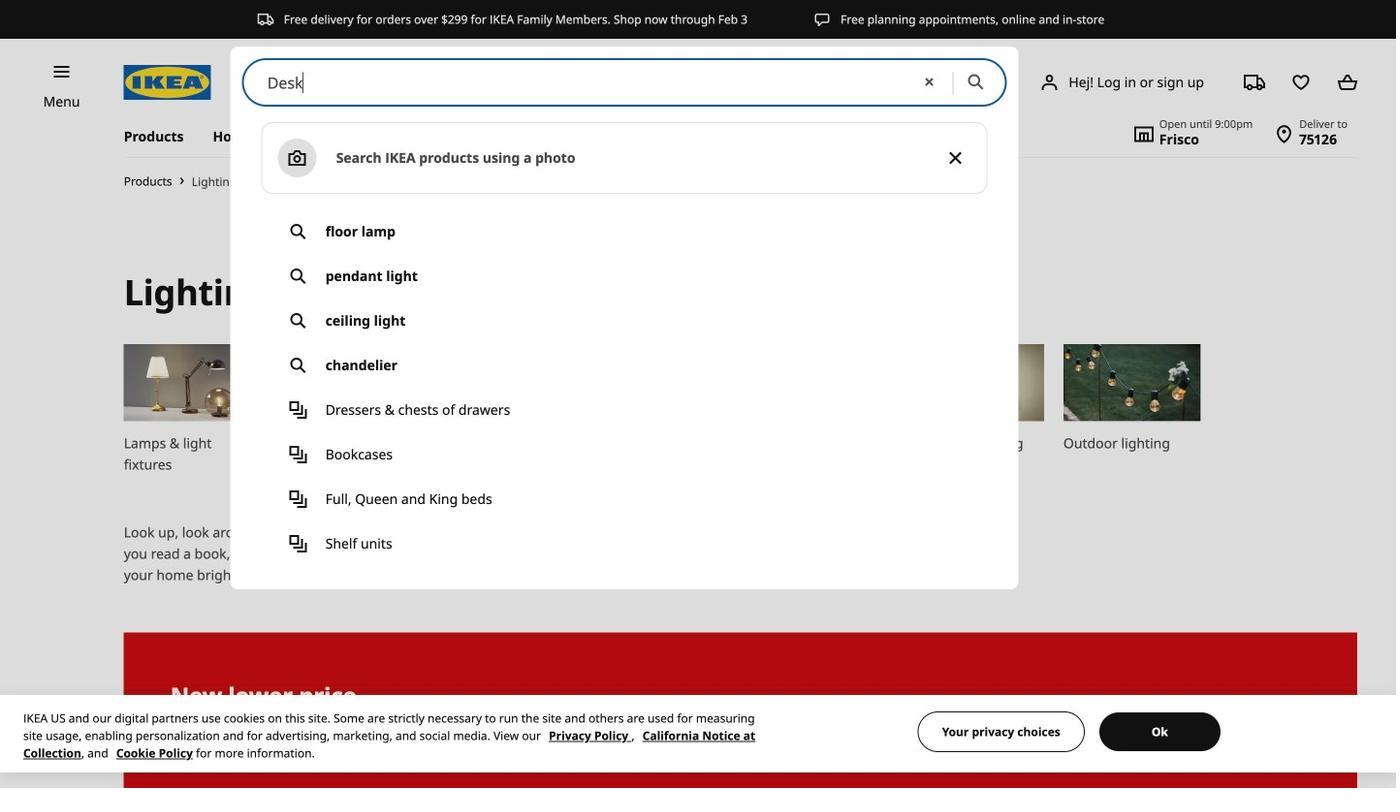 Task type: describe. For each thing, give the bounding box(es) containing it.
Search by product text field
[[242, 58, 1007, 107]]

decorative lighting image
[[280, 344, 418, 421]]

search suggestions element
[[262, 122, 988, 479]]

bathroom lighting image
[[907, 344, 1044, 421]]

ikea logotype, go to start page image
[[124, 65, 211, 100]]

smart lighting image
[[437, 344, 574, 421]]



Task type: vqa. For each thing, say whether or not it's contained in the screenshot.
is
no



Task type: locate. For each thing, give the bounding box(es) containing it.
lamps & light fixtures image
[[124, 344, 261, 421]]

navigation
[[104, 344, 1377, 515]]

outdoor lighting image
[[1064, 344, 1201, 421]]

None search field
[[230, 58, 1019, 502]]



